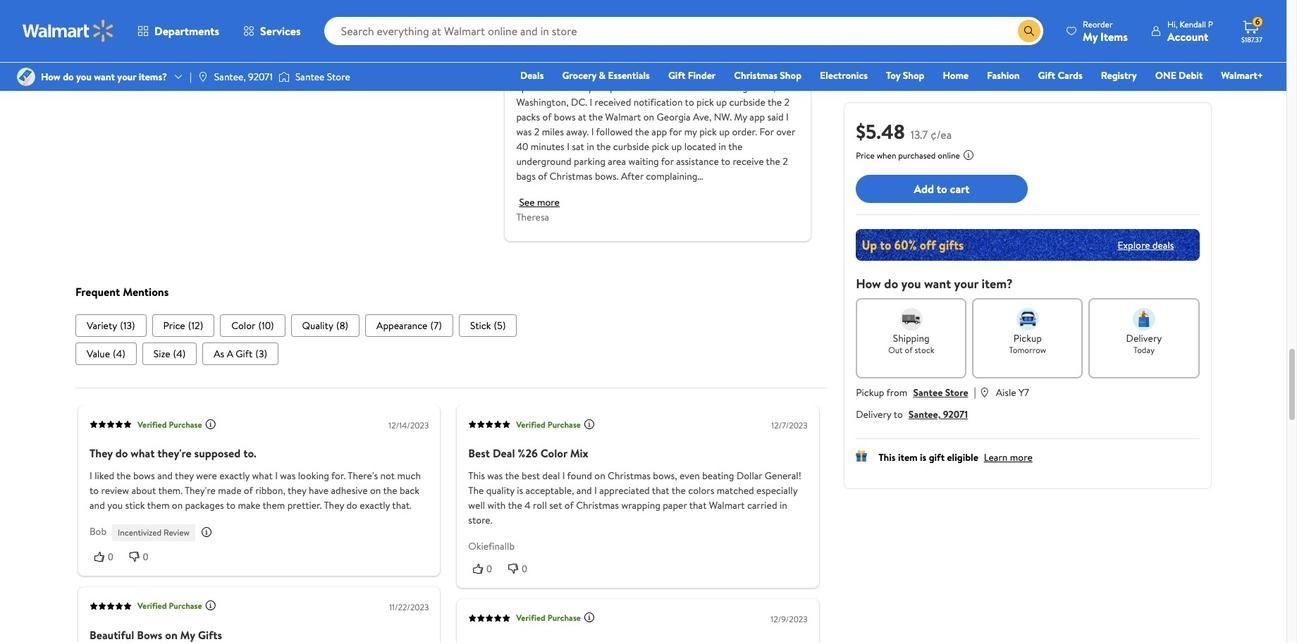 Task type: locate. For each thing, give the bounding box(es) containing it.
1 horizontal spatial at
[[617, 80, 626, 94]]

your
[[604, 21, 623, 35], [117, 70, 136, 84], [954, 275, 979, 293]]

pick up located
[[699, 124, 717, 138]]

0 horizontal spatial they
[[89, 445, 112, 461]]

0 down review
[[108, 551, 113, 563]]

from up delivery to santee, 92071
[[887, 386, 908, 400]]

pickup inside the pickup from santee store |
[[856, 386, 885, 400]]

0 vertical spatial color
[[231, 319, 255, 333]]

this for this was the best deal i found on christmas bows, even beating dollar general! the quality is acceptable,  and i appreciated that the colors matched especially well with the 4 roll set of christmas wrapping paper that walmart carried in store.
[[468, 469, 485, 483]]

bows up haylee
[[121, 6, 143, 20]]

1 verified purchase information image from the left
[[205, 418, 216, 430]]

incentivized review for haylee
[[144, 34, 216, 46]]

pickup down intent image for pickup
[[1014, 331, 1042, 345]]

0 horizontal spatial is
[[517, 484, 523, 498]]

do for how do you want your item?
[[884, 275, 898, 293]]

Search search field
[[324, 17, 1044, 45]]

price left when
[[856, 149, 875, 161]]

(4) right value
[[113, 347, 125, 361]]

(7)
[[430, 319, 442, 333]]

was up quality
[[487, 469, 503, 483]]

1 horizontal spatial verified purchase information image
[[583, 612, 595, 623]]

more right learn
[[1010, 451, 1033, 465]]

was up 40
[[516, 124, 532, 138]]

1 vertical spatial delivery
[[856, 408, 892, 422]]

you inside i liked the bows and they were exactly what i was looking for.  there's not much to review about them. they're made of ribbon, they have adhesive on the back and you stick them on packages to make them prettier.  they do exactly that.
[[107, 498, 123, 512]]

verified purchase for 11/22/2023
[[137, 600, 202, 612]]

12/7/2023
[[771, 419, 807, 431]]

what inside i liked the bows and they were exactly what i was looking for.  there's not much to review about them. they're made of ribbon, they have adhesive on the back and you stick them on packages to make them prettier.  they do exactly that.
[[252, 469, 272, 483]]

0 vertical spatial price
[[856, 149, 875, 161]]

bags down 'underground'
[[516, 169, 536, 183]]

in down the especially in the right bottom of the page
[[779, 498, 787, 512]]

review for bob
[[163, 527, 189, 539]]

0 horizontal spatial more
[[537, 195, 559, 209]]

1 vertical spatial incentivized review
[[117, 527, 189, 539]]

business!!!!
[[604, 6, 651, 20]]

92071
[[248, 70, 273, 84], [943, 408, 968, 422]]

incentivized
[[144, 34, 188, 46], [117, 527, 161, 539]]

1 vertical spatial |
[[974, 384, 976, 400]]

your left the item?
[[954, 275, 979, 293]]

mix
[[570, 445, 588, 461]]

1 shop from the left
[[780, 68, 802, 82]]

electronics
[[820, 68, 868, 82]]

i up ribbon, on the bottom
[[275, 469, 277, 483]]

gift inside list item
[[235, 347, 252, 361]]

1 horizontal spatial they
[[324, 498, 344, 512]]

0 vertical spatial georgia
[[721, 80, 755, 94]]

from inside walmart has lost my business!!!!  beware!!!! do not order online for curbside pick up. it's your word against walmart and their employees if you don't get the item(s). this happened to me.   i ordered online from walmart 2 bags of christmas bows, totaling less than $12.00.  there was no delivery option. i had to pick them up curbside.   i only shop at the walmart store on georgia ave, washington, dc. i received notification to pick up curbside the 2 packs of bows at the walmart on georgia ave, nw. my app said i was 2 miles away. i followed the app for my pick up order.   for over 40 minutes i sat in the curbside pick up located in the underground parking area waiting for assistance to receive the 2 bags of christmas bows. after complaining...
[[581, 50, 602, 64]]

incentivized review
[[144, 34, 216, 46], [117, 527, 189, 539]]

1 horizontal spatial from
[[887, 386, 908, 400]]

colors
[[688, 484, 714, 498]]

list item up 'size (4)' at the left
[[152, 314, 214, 337]]

1 (4) from the left
[[113, 347, 125, 361]]

0 down okiefinallb
[[486, 563, 492, 574]]

was up ribbon, on the bottom
[[280, 469, 295, 483]]

intent image for shipping image
[[900, 308, 923, 331]]

(8)
[[336, 319, 348, 333]]

0 vertical spatial the
[[103, 6, 119, 20]]

the down word
[[631, 35, 645, 50]]

verified purchase information image for supposed
[[205, 418, 216, 430]]

not inside i liked the bows and they were exactly what i was looking for.  there's not much to review about them. they're made of ribbon, they have adhesive on the back and you stick them on packages to make them prettier.  they do exactly that.
[[380, 469, 395, 483]]

0 horizontal spatial not
[[380, 469, 395, 483]]

delivery down intent image for delivery
[[1126, 331, 1162, 345]]

see
[[519, 195, 534, 209]]

back
[[399, 484, 419, 498]]

1 vertical spatial were
[[196, 469, 217, 483]]

what left they're
[[130, 445, 154, 461]]

up down less
[[516, 80, 527, 94]]

price for price when purchased online
[[856, 149, 875, 161]]

list containing variety
[[75, 314, 827, 337]]

1 vertical spatial bows
[[554, 109, 575, 124]]

item(s).
[[648, 35, 680, 50]]

packs
[[516, 109, 540, 124]]

of right out
[[905, 344, 913, 356]]

 image
[[17, 68, 35, 86], [278, 70, 290, 84], [197, 71, 209, 82]]

0 vertical spatial store
[[327, 70, 350, 84]]

 image down walmart image
[[17, 68, 35, 86]]

1 horizontal spatial price
[[856, 149, 875, 161]]

word
[[625, 21, 647, 35]]

1 horizontal spatial not
[[714, 6, 728, 20]]

pick up waiting
[[651, 139, 669, 153]]

price
[[856, 149, 875, 161], [163, 319, 185, 333]]

 image for how do you want your items?
[[17, 68, 35, 86]]

of up make
[[244, 484, 253, 498]]

1 vertical spatial color
[[540, 445, 567, 461]]

explore deals link
[[1112, 232, 1180, 258]]

12/9/2023
[[771, 613, 807, 625]]

my inside walmart has lost my business!!!!  beware!!!! do not order online for curbside pick up. it's your word against walmart and their employees if you don't get the item(s). this happened to me.   i ordered online from walmart 2 bags of christmas bows, totaling less than $12.00.  there was no delivery option. i had to pick them up curbside.   i only shop at the walmart store on georgia ave, washington, dc. i received notification to pick up curbside the 2 packs of bows at the walmart on georgia ave, nw. my app said i was 2 miles away. i followed the app for my pick up order.   for over 40 minutes i sat in the curbside pick up located in the underground parking area waiting for assistance to receive the 2 bags of christmas bows. after complaining...
[[734, 109, 747, 124]]

2 horizontal spatial in
[[779, 498, 787, 512]]

1 vertical spatial my
[[734, 109, 747, 124]]

santee inside the pickup from santee store |
[[913, 386, 943, 400]]

1 horizontal spatial online
[[756, 6, 782, 20]]

list item right (8)
[[365, 314, 453, 337]]

parking
[[574, 154, 605, 168]]

curbside
[[516, 21, 552, 35], [729, 95, 765, 109], [613, 139, 649, 153]]

miles
[[542, 124, 564, 138]]

not
[[714, 6, 728, 20], [380, 469, 395, 483]]

you inside walmart has lost my business!!!!  beware!!!! do not order online for curbside pick up. it's your word against walmart and their employees if you don't get the item(s). this happened to me.   i ordered online from walmart 2 bags of christmas bows, totaling less than $12.00.  there was no delivery option. i had to pick them up curbside.   i only shop at the walmart store on georgia ave, washington, dc. i received notification to pick up curbside the 2 packs of bows at the walmart on georgia ave, nw. my app said i was 2 miles away. i followed the app for my pick up order.   for over 40 minutes i sat in the curbside pick up located in the underground parking area waiting for assistance to receive the 2 bags of christmas bows. after complaining...
[[572, 35, 588, 50]]

0 vertical spatial review
[[190, 34, 216, 46]]

incentivized for haylee
[[144, 34, 188, 46]]

purchase for 11/22/2023
[[168, 600, 202, 612]]

up up nw.
[[716, 95, 727, 109]]

walmart up followed
[[605, 109, 641, 124]]

shop for toy shop
[[903, 68, 925, 82]]

i left sat
[[567, 139, 569, 153]]

delivery for today
[[1126, 331, 1162, 345]]

santee down services at the top
[[295, 70, 325, 84]]

0 horizontal spatial how
[[41, 70, 61, 84]]

want for items?
[[94, 70, 115, 84]]

1 vertical spatial pickup
[[856, 386, 885, 400]]

them down ribbon, on the bottom
[[262, 498, 285, 512]]

0
[[108, 551, 113, 563], [143, 551, 148, 563], [486, 563, 492, 574], [522, 563, 527, 574]]

how for how do you want your items?
[[41, 70, 61, 84]]

they up prettier. at the bottom of the page
[[287, 484, 306, 498]]

reorder
[[1083, 18, 1113, 30]]

against
[[649, 21, 679, 35]]

items
[[1101, 29, 1128, 44]]

delivery to santee, 92071
[[856, 408, 968, 422]]

(4) for size (4)
[[173, 347, 185, 361]]

this inside the this was the best deal i found on christmas bows, even beating dollar general! the quality is acceptable,  and i appreciated that the colors matched especially well with the 4 roll set of christmas wrapping paper that walmart carried in store.
[[468, 469, 485, 483]]

list item containing variety
[[75, 314, 146, 337]]

verified purchase information image
[[205, 600, 216, 611], [583, 612, 595, 623]]

2 vertical spatial your
[[954, 275, 979, 293]]

presents
[[317, 6, 353, 20]]

how do you want your item?
[[856, 275, 1013, 293]]

that.
[[392, 498, 411, 512]]

review
[[190, 34, 216, 46], [163, 527, 189, 539]]

bows, up had
[[729, 50, 753, 64]]

home
[[943, 68, 969, 82]]

of inside "shipping out of stock"
[[905, 344, 913, 356]]

1 vertical spatial list
[[75, 343, 827, 365]]

stick
[[470, 319, 491, 333]]

christmas up option. on the top
[[683, 50, 726, 64]]

| right items?
[[190, 70, 192, 84]]

2 horizontal spatial your
[[954, 275, 979, 293]]

verified for 11/22/2023
[[137, 600, 166, 612]]

0 vertical spatial santee,
[[214, 70, 246, 84]]

(13)
[[120, 319, 135, 333]]

do for they do what they're supposed to.
[[115, 445, 128, 461]]

my up order.
[[734, 109, 747, 124]]

santee store button
[[913, 386, 968, 400]]

0 horizontal spatial pickup
[[856, 386, 885, 400]]

you
[[572, 35, 588, 50], [76, 70, 92, 84], [901, 275, 921, 293], [107, 498, 123, 512]]

2 horizontal spatial gift
[[1038, 68, 1056, 82]]

incentivized down stick at the bottom left
[[117, 527, 161, 539]]

list item containing as a gift
[[202, 343, 278, 365]]

stock
[[915, 344, 935, 356]]

pickup for pickup tomorrow
[[1014, 331, 1042, 345]]

2 (4) from the left
[[173, 347, 185, 361]]

georgia down "notification"
[[656, 109, 690, 124]]

6 $187.37
[[1242, 16, 1263, 44]]

2 horizontal spatial them
[[770, 65, 793, 79]]

0 vertical spatial they
[[175, 469, 193, 483]]

i right 'said'
[[786, 109, 789, 124]]

your for how do you want your item?
[[954, 275, 979, 293]]

2 vertical spatial this
[[468, 469, 485, 483]]

of
[[672, 50, 681, 64], [542, 109, 551, 124], [538, 169, 547, 183], [905, 344, 913, 356], [244, 484, 253, 498], [564, 498, 573, 512]]

1 list from the top
[[75, 314, 827, 337]]

this down the best
[[468, 469, 485, 483]]

variety
[[86, 319, 117, 333]]

and up happened
[[720, 21, 735, 35]]

1 vertical spatial they
[[324, 498, 344, 512]]

1 horizontal spatial bows,
[[729, 50, 753, 64]]

the right receive
[[766, 154, 780, 168]]

not left much
[[380, 469, 395, 483]]

list item
[[75, 314, 146, 337], [152, 314, 214, 337], [220, 314, 285, 337], [291, 314, 359, 337], [365, 314, 453, 337], [459, 314, 517, 337], [75, 343, 136, 365], [142, 343, 197, 365], [202, 343, 278, 365]]

walmart down get
[[604, 50, 640, 64]]

1 vertical spatial review
[[163, 527, 189, 539]]

0 vertical spatial from
[[581, 50, 602, 64]]

list containing value
[[75, 343, 827, 365]]

 image left santee store
[[278, 70, 290, 84]]

92071 down the services popup button
[[248, 70, 273, 84]]

this inside walmart has lost my business!!!!  beware!!!! do not order online for curbside pick up. it's your word against walmart and their employees if you don't get the item(s). this happened to me.   i ordered online from walmart 2 bags of christmas bows, totaling less than $12.00.  there was no delivery option. i had to pick them up curbside.   i only shop at the walmart store on georgia ave, washington, dc. i received notification to pick up curbside the 2 packs of bows at the walmart on georgia ave, nw. my app said i was 2 miles away. i followed the app for my pick up order.   for over 40 minutes i sat in the curbside pick up located in the underground parking area waiting for assistance to receive the 2 bags of christmas bows. after complaining...
[[682, 35, 698, 50]]

purchase for 12/14/2023
[[168, 418, 202, 430]]

for up totaling at the right top
[[784, 6, 797, 20]]

verified purchase information image for mix
[[583, 418, 595, 430]]

0 horizontal spatial curbside
[[516, 21, 552, 35]]

roll
[[533, 498, 547, 512]]

1 vertical spatial at
[[578, 109, 586, 124]]

verified for 12/9/2023
[[516, 612, 545, 624]]

they up them.
[[175, 469, 193, 483]]

assistance
[[676, 154, 719, 168]]

0 vertical spatial were
[[145, 6, 166, 20]]

2 horizontal spatial curbside
[[729, 95, 765, 109]]

1 horizontal spatial more
[[1010, 451, 1033, 465]]

incentivized review for bob
[[117, 527, 189, 539]]

verified
[[137, 418, 166, 430], [516, 418, 545, 430], [137, 600, 166, 612], [516, 612, 545, 624]]

price inside list item
[[163, 319, 185, 333]]

santee, 92071 button
[[909, 408, 968, 422]]

0 vertical spatial incentivized
[[144, 34, 188, 46]]

value (4)
[[86, 347, 125, 361]]

1 horizontal spatial exactly
[[359, 498, 390, 512]]

grocery
[[562, 68, 597, 82]]

0 horizontal spatial what
[[130, 445, 154, 461]]

curbside up employees
[[516, 21, 552, 35]]

pick down store
[[696, 95, 714, 109]]

0 vertical spatial my
[[1083, 29, 1098, 44]]

bows.
[[595, 169, 618, 183]]

explore
[[1118, 238, 1150, 252]]

to left receive
[[721, 154, 730, 168]]

stick
[[125, 498, 145, 512]]

 image for santee, 92071
[[197, 71, 209, 82]]

0 vertical spatial |
[[190, 70, 192, 84]]

christmas
[[683, 50, 726, 64], [734, 68, 778, 82], [549, 169, 592, 183], [608, 469, 650, 483], [576, 498, 619, 512]]

list item containing stick
[[459, 314, 517, 337]]

1 vertical spatial they
[[287, 484, 306, 498]]

1 horizontal spatial review
[[190, 34, 216, 46]]

1 horizontal spatial my
[[589, 6, 601, 20]]

0 horizontal spatial georgia
[[656, 109, 690, 124]]

1 horizontal spatial they
[[287, 484, 306, 498]]

legal information image
[[963, 149, 974, 161]]

your up get
[[604, 21, 623, 35]]

the bows were a perfect addition to my christmas presents
[[103, 6, 353, 20]]

appearance (7)
[[376, 319, 442, 333]]

intent image for delivery image
[[1133, 308, 1156, 331]]

purchased
[[898, 149, 936, 161]]

best deal %26 color mix
[[468, 445, 588, 461]]

1 horizontal spatial app
[[749, 109, 765, 124]]

than
[[534, 65, 553, 79]]

is down best at the left bottom of page
[[517, 484, 523, 498]]

list
[[75, 314, 827, 337], [75, 343, 827, 365]]

totaling
[[755, 50, 788, 64]]

online down if
[[552, 50, 578, 64]]

0 vertical spatial what
[[130, 445, 154, 461]]

1 horizontal spatial that
[[689, 498, 706, 512]]

6
[[1256, 16, 1260, 28]]

2 shop from the left
[[903, 68, 925, 82]]

i
[[774, 35, 777, 50], [717, 65, 719, 79], [570, 80, 572, 94], [589, 95, 592, 109], [786, 109, 789, 124], [591, 124, 594, 138], [567, 139, 569, 153], [89, 469, 92, 483], [275, 469, 277, 483], [562, 469, 565, 483], [594, 484, 597, 498]]

registry link
[[1095, 68, 1143, 83]]

pickup inside pickup tomorrow
[[1014, 331, 1042, 345]]

eligible
[[947, 451, 979, 465]]

0 vertical spatial how
[[41, 70, 61, 84]]

appreciated
[[599, 484, 650, 498]]

review down perfect
[[190, 34, 216, 46]]

deals link
[[514, 68, 550, 83]]

2 list from the top
[[75, 343, 827, 365]]

0 horizontal spatial price
[[163, 319, 185, 333]]

0 vertical spatial they
[[89, 445, 112, 461]]

of inside i liked the bows and they were exactly what i was looking for.  there's not much to review about them. they're made of ribbon, they have adhesive on the back and you stick them on packages to make them prettier.  they do exactly that.
[[244, 484, 253, 498]]

on inside the this was the best deal i found on christmas bows, even beating dollar general! the quality is acceptable,  and i appreciated that the colors matched especially well with the 4 roll set of christmas wrapping paper that walmart carried in store.
[[594, 469, 605, 483]]

this for this item is gift eligible learn more
[[879, 451, 896, 465]]

delivery for to
[[856, 408, 892, 422]]

for down "notification"
[[669, 124, 682, 138]]

verified purchase for 12/14/2023
[[137, 418, 202, 430]]

0 horizontal spatial exactly
[[219, 469, 249, 483]]

santee up santee, 92071 button
[[913, 386, 943, 400]]

0 horizontal spatial my
[[734, 109, 747, 124]]

1 horizontal spatial the
[[468, 484, 484, 498]]

0 horizontal spatial want
[[94, 70, 115, 84]]

verified purchase information image
[[205, 418, 216, 430], [583, 418, 595, 430]]

and inside the this was the best deal i found on christmas bows, even beating dollar general! the quality is acceptable,  and i appreciated that the colors matched especially well with the 4 roll set of christmas wrapping paper that walmart carried in store.
[[576, 484, 592, 498]]

hi, kendall p account
[[1168, 18, 1213, 44]]

christmas down totaling at the right top
[[734, 68, 778, 82]]

0 horizontal spatial this
[[468, 469, 485, 483]]

up to sixty percent off deals. shop now. image
[[856, 229, 1200, 261]]

on
[[707, 80, 718, 94], [643, 109, 654, 124], [594, 469, 605, 483], [370, 484, 381, 498], [172, 498, 182, 512]]

1 horizontal spatial is
[[920, 451, 927, 465]]

1 vertical spatial not
[[380, 469, 395, 483]]

0 vertical spatial at
[[617, 80, 626, 94]]

tomorrow
[[1009, 344, 1047, 356]]

color (10)
[[231, 319, 274, 333]]

2 verified purchase information image from the left
[[583, 418, 595, 430]]

in inside the this was the best deal i found on christmas bows, even beating dollar general! the quality is acceptable,  and i appreciated that the colors matched especially well with the 4 roll set of christmas wrapping paper that walmart carried in store.
[[779, 498, 787, 512]]

0 horizontal spatial bows,
[[653, 469, 677, 483]]

found
[[567, 469, 592, 483]]

0 horizontal spatial  image
[[17, 68, 35, 86]]

shop
[[780, 68, 802, 82], [903, 68, 925, 82]]

the inside the this was the best deal i found on christmas bows, even beating dollar general! the quality is acceptable,  and i appreciated that the colors matched especially well with the 4 roll set of christmas wrapping paper that walmart carried in store.
[[468, 484, 484, 498]]

0 horizontal spatial the
[[103, 6, 119, 20]]

0 horizontal spatial ave,
[[693, 109, 711, 124]]

cart
[[950, 181, 970, 197]]

incentivized review information image
[[201, 526, 212, 538]]

ave,
[[757, 80, 775, 94], [693, 109, 711, 124]]

¢/ea
[[931, 127, 952, 142]]

92071 down santee store button
[[943, 408, 968, 422]]

order
[[730, 6, 754, 20]]

this right item(s).
[[682, 35, 698, 50]]

do
[[63, 70, 74, 84], [884, 275, 898, 293], [115, 445, 128, 461], [346, 498, 357, 512]]

ave, left nw.
[[693, 109, 711, 124]]

the up review
[[116, 469, 130, 483]]

search icon image
[[1024, 25, 1035, 37]]

2 vertical spatial curbside
[[613, 139, 649, 153]]

2 horizontal spatial this
[[879, 451, 896, 465]]

the up 'said'
[[767, 95, 782, 109]]

0 horizontal spatial delivery
[[856, 408, 892, 422]]

not inside walmart has lost my business!!!!  beware!!!! do not order online for curbside pick up. it's your word against walmart and their employees if you don't get the item(s). this happened to me.   i ordered online from walmart 2 bags of christmas bows, totaling less than $12.00.  there was no delivery option. i had to pick them up curbside.   i only shop at the walmart store on georgia ave, washington, dc. i received notification to pick up curbside the 2 packs of bows at the walmart on georgia ave, nw. my app said i was 2 miles away. i followed the app for my pick up order.   for over 40 minutes i sat in the curbside pick up located in the underground parking area waiting for assistance to receive the 2 bags of christmas bows. after complaining...
[[714, 6, 728, 20]]

want left the item?
[[924, 275, 951, 293]]

1 vertical spatial bows,
[[653, 469, 677, 483]]

0 horizontal spatial that
[[652, 484, 669, 498]]

1 horizontal spatial gift
[[668, 68, 686, 82]]

the left 4
[[508, 498, 522, 512]]

i left had
[[717, 65, 719, 79]]

ordered
[[516, 50, 550, 64]]

at down dc.
[[578, 109, 586, 124]]

the
[[631, 35, 645, 50], [628, 80, 642, 94], [767, 95, 782, 109], [588, 109, 603, 124], [635, 124, 649, 138], [596, 139, 611, 153], [728, 139, 742, 153], [766, 154, 780, 168], [116, 469, 130, 483], [505, 469, 519, 483], [383, 484, 397, 498], [671, 484, 686, 498], [508, 498, 522, 512]]

is left gift
[[920, 451, 927, 465]]

2 horizontal spatial online
[[938, 149, 960, 161]]

delivery today
[[1126, 331, 1162, 356]]

your left items?
[[117, 70, 136, 84]]

do down the 'adhesive'
[[346, 498, 357, 512]]

variety (13)
[[86, 319, 135, 333]]

services button
[[231, 14, 313, 48]]

0 horizontal spatial online
[[552, 50, 578, 64]]

and inside walmart has lost my business!!!!  beware!!!! do not order online for curbside pick up. it's your word against walmart and their employees if you don't get the item(s). this happened to me.   i ordered online from walmart 2 bags of christmas bows, totaling less than $12.00.  there was no delivery option. i had to pick them up curbside.   i only shop at the walmart store on georgia ave, washington, dc. i received notification to pick up curbside the 2 packs of bows at the walmart on georgia ave, nw. my app said i was 2 miles away. i followed the app for my pick up order.   for over 40 minutes i sat in the curbside pick up located in the underground parking area waiting for assistance to receive the 2 bags of christmas bows. after complaining...
[[720, 21, 735, 35]]

bows, left even
[[653, 469, 677, 483]]

1 horizontal spatial want
[[924, 275, 951, 293]]

i left appreciated
[[594, 484, 597, 498]]

2 vertical spatial bows
[[133, 469, 155, 483]]

beware!!!!
[[653, 6, 696, 20]]

exactly up made
[[219, 469, 249, 483]]

purchase for 12/9/2023
[[547, 612, 581, 624]]

0 vertical spatial this
[[682, 35, 698, 50]]

exactly left that.
[[359, 498, 390, 512]]

curbside up nw.
[[729, 95, 765, 109]]

color up deal
[[540, 445, 567, 461]]

0 vertical spatial more
[[537, 195, 559, 209]]

list item down color (10)
[[202, 343, 278, 365]]

this was the best deal i found on christmas bows, even beating dollar general! the quality is acceptable,  and i appreciated that the colors matched especially well with the 4 roll set of christmas wrapping paper that walmart carried in store.
[[468, 469, 801, 527]]

verified purchase for 12/7/2023
[[516, 418, 581, 430]]

learn more button
[[984, 451, 1033, 465]]

13.7
[[911, 127, 928, 142]]

0 vertical spatial incentivized review
[[144, 34, 216, 46]]

verified purchase information image for 12/9/2023
[[583, 612, 595, 623]]

(4) right size
[[173, 347, 185, 361]]

0 horizontal spatial verified purchase information image
[[205, 600, 216, 611]]

they
[[89, 445, 112, 461], [324, 498, 344, 512]]

fashion
[[987, 68, 1020, 82]]

for up complaining...
[[661, 154, 674, 168]]

0 vertical spatial 92071
[[248, 70, 273, 84]]

as
[[214, 347, 224, 361]]



Task type: vqa. For each thing, say whether or not it's contained in the screenshot.
the more
yes



Task type: describe. For each thing, give the bounding box(es) containing it.
bows, inside walmart has lost my business!!!!  beware!!!! do not order online for curbside pick up. it's your word against walmart and their employees if you don't get the item(s). this happened to me.   i ordered online from walmart 2 bags of christmas bows, totaling less than $12.00.  there was no delivery option. i had to pick them up curbside.   i only shop at the walmart store on georgia ave, washington, dc. i received notification to pick up curbside the 2 packs of bows at the walmart on georgia ave, nw. my app said i was 2 miles away. i followed the app for my pick up order.   for over 40 minutes i sat in the curbside pick up located in the underground parking area waiting for assistance to receive the 2 bags of christmas bows. after complaining...
[[729, 50, 753, 64]]

one
[[1155, 68, 1177, 82]]

i left only
[[570, 80, 572, 94]]

theresa
[[516, 210, 549, 224]]

i right away. at the top of the page
[[591, 124, 594, 138]]

pickup for pickup from santee store |
[[856, 386, 885, 400]]

received
[[594, 95, 631, 109]]

order.
[[732, 124, 757, 138]]

shop for christmas shop
[[780, 68, 802, 82]]

0 horizontal spatial in
[[586, 139, 594, 153]]

waiting
[[628, 154, 659, 168]]

on down the there's
[[370, 484, 381, 498]]

of up delivery
[[672, 50, 681, 64]]

0 vertical spatial for
[[784, 6, 797, 20]]

liked
[[94, 469, 114, 483]]

cards
[[1058, 68, 1083, 82]]

is inside the this was the best deal i found on christmas bows, even beating dollar general! the quality is acceptable,  and i appreciated that the colors matched especially well with the 4 roll set of christmas wrapping paper that walmart carried in store.
[[517, 484, 523, 498]]

christmas shop
[[734, 68, 802, 82]]

quality
[[302, 319, 333, 333]]

bows, inside the this was the best deal i found on christmas bows, even beating dollar general! the quality is acceptable,  and i appreciated that the colors matched especially well with the 4 roll set of christmas wrapping paper that walmart carried in store.
[[653, 469, 677, 483]]

1 vertical spatial online
[[552, 50, 578, 64]]

up down nw.
[[719, 124, 730, 138]]

beating
[[702, 469, 734, 483]]

less
[[516, 65, 532, 79]]

option.
[[685, 65, 714, 79]]

to down store
[[685, 95, 694, 109]]

1 vertical spatial georgia
[[656, 109, 690, 124]]

verified purchase information image for 11/22/2023
[[205, 600, 216, 611]]

list item containing value
[[75, 343, 136, 365]]

made
[[218, 484, 241, 498]]

1 vertical spatial bags
[[516, 169, 536, 183]]

you down walmart image
[[76, 70, 92, 84]]

2 down over
[[782, 154, 788, 168]]

list item containing price
[[152, 314, 214, 337]]

your for how do you want your items?
[[117, 70, 136, 84]]

shipping out of stock
[[888, 331, 935, 356]]

for
[[759, 124, 774, 138]]

quality
[[486, 484, 514, 498]]

for.
[[331, 469, 345, 483]]

christmas up appreciated
[[608, 469, 650, 483]]

especially
[[756, 484, 797, 498]]

departments
[[154, 23, 219, 39]]

store
[[683, 80, 705, 94]]

how for how do you want your item?
[[856, 275, 881, 293]]

away.
[[566, 124, 589, 138]]

i left liked
[[89, 469, 92, 483]]

1 horizontal spatial curbside
[[613, 139, 649, 153]]

was inside the this was the best deal i found on christmas bows, even beating dollar general! the quality is acceptable,  and i appreciated that the colors matched especially well with the 4 roll set of christmas wrapping paper that walmart carried in store.
[[487, 469, 503, 483]]

pick down has in the top of the page
[[555, 21, 572, 35]]

get
[[615, 35, 629, 50]]

1 horizontal spatial ave,
[[757, 80, 775, 94]]

walmart left has in the top of the page
[[516, 6, 552, 20]]

to down liked
[[89, 484, 98, 498]]

i liked the bows and they were exactly what i was looking for.  there's not much to review about them. they're made of ribbon, they have adhesive on the back and you stick them on packages to make them prettier.  they do exactly that.
[[89, 469, 421, 512]]

p
[[1208, 18, 1213, 30]]

up left located
[[671, 139, 682, 153]]

purchase for 12/7/2023
[[547, 418, 581, 430]]

employees
[[516, 35, 562, 50]]

to left me.
[[745, 35, 754, 50]]

list item containing appearance
[[365, 314, 453, 337]]

0 horizontal spatial app
[[651, 124, 667, 138]]

curbside.
[[529, 80, 567, 94]]

gift for gift finder
[[668, 68, 686, 82]]

deals
[[520, 68, 544, 82]]

1 vertical spatial exactly
[[359, 498, 390, 512]]

pickup from santee store |
[[856, 384, 976, 400]]

store inside the pickup from santee store |
[[945, 386, 968, 400]]

2 up over
[[784, 95, 789, 109]]

2 vertical spatial for
[[661, 154, 674, 168]]

do for how do you want your items?
[[63, 70, 74, 84]]

0 vertical spatial online
[[756, 6, 782, 20]]

intent image for pickup image
[[1017, 308, 1039, 331]]

they're
[[157, 445, 191, 461]]

their
[[737, 21, 757, 35]]

home link
[[937, 68, 975, 83]]

1 horizontal spatial georgia
[[721, 80, 755, 94]]

perfect
[[176, 6, 207, 20]]

incentivized for bob
[[117, 527, 161, 539]]

0 horizontal spatial at
[[578, 109, 586, 124]]

was inside i liked the bows and they were exactly what i was looking for.  there's not much to review about them. they're made of ribbon, they have adhesive on the back and you stick them on packages to make them prettier.  they do exactly that.
[[280, 469, 295, 483]]

reorder my items
[[1083, 18, 1128, 44]]

0 vertical spatial bows
[[121, 6, 143, 20]]

walmart inside the this was the best deal i found on christmas bows, even beating dollar general! the quality is acceptable,  and i appreciated that the colors matched especially well with the 4 roll set of christmas wrapping paper that walmart carried in store.
[[709, 498, 745, 512]]

underground
[[516, 154, 571, 168]]

review for haylee
[[190, 34, 216, 46]]

of down washington,
[[542, 109, 551, 124]]

my inside reorder my items
[[1083, 29, 1098, 44]]

0 horizontal spatial my
[[258, 6, 271, 20]]

item?
[[982, 275, 1013, 293]]

christmas
[[273, 6, 314, 20]]

out
[[888, 344, 903, 356]]

area
[[608, 154, 626, 168]]

them.
[[158, 484, 182, 498]]

0 vertical spatial that
[[652, 484, 669, 498]]

with
[[487, 498, 506, 512]]

0 vertical spatial is
[[920, 451, 927, 465]]

40
[[516, 139, 528, 153]]

2 up no
[[642, 50, 648, 64]]

the up paper
[[671, 484, 686, 498]]

haylee
[[103, 32, 133, 46]]

they're
[[184, 484, 215, 498]]

verified for 12/14/2023
[[137, 418, 166, 430]]

deals
[[1153, 238, 1174, 252]]

i right dc.
[[589, 95, 592, 109]]

4
[[524, 498, 530, 512]]

gift finder link
[[662, 68, 722, 83]]

1 horizontal spatial bags
[[650, 50, 669, 64]]

gifting made easy image
[[856, 451, 867, 462]]

see more button
[[519, 195, 559, 209]]

walmart image
[[23, 20, 114, 42]]

$12.00.
[[555, 65, 584, 79]]

0 down 4
[[522, 563, 527, 574]]

and up them.
[[157, 469, 172, 483]]

one debit
[[1155, 68, 1203, 82]]

bows inside i liked the bows and they were exactly what i was looking for.  there's not much to review about them. they're made of ribbon, they have adhesive on the back and you stick them on packages to make them prettier.  they do exactly that.
[[133, 469, 155, 483]]

to inside button
[[937, 181, 948, 197]]

when
[[877, 149, 896, 161]]

today
[[1134, 344, 1155, 356]]

1 vertical spatial ave,
[[693, 109, 711, 124]]

1 horizontal spatial santee,
[[909, 408, 941, 422]]

were inside i liked the bows and they were exactly what i was looking for.  there's not much to review about them. they're made of ribbon, they have adhesive on the back and you stick them on packages to make them prettier.  they do exactly that.
[[196, 469, 217, 483]]

1 vertical spatial 92071
[[943, 408, 968, 422]]

this item is gift eligible learn more
[[879, 451, 1033, 465]]

size (4)
[[153, 347, 185, 361]]

your inside walmart has lost my business!!!!  beware!!!! do not order online for curbside pick up. it's your word against walmart and their employees if you don't get the item(s). this happened to me.   i ordered online from walmart 2 bags of christmas bows, totaling less than $12.00.  there was no delivery option. i had to pick them up curbside.   i only shop at the walmart store on georgia ave, washington, dc. i received notification to pick up curbside the 2 packs of bows at the walmart on georgia ave, nw. my app said i was 2 miles away. i followed the app for my pick up order.   for over 40 minutes i sat in the curbside pick up located in the underground parking area waiting for assistance to receive the 2 bags of christmas bows. after complaining...
[[604, 21, 623, 35]]

deal
[[542, 469, 560, 483]]

1 vertical spatial curbside
[[729, 95, 765, 109]]

of down 'underground'
[[538, 169, 547, 183]]

aisle
[[996, 386, 1017, 400]]

you up intent image for shipping
[[901, 275, 921, 293]]

the down order.
[[728, 139, 742, 153]]

(5)
[[494, 319, 505, 333]]

appearance
[[376, 319, 427, 333]]

from inside the pickup from santee store |
[[887, 386, 908, 400]]

0 horizontal spatial santee
[[295, 70, 325, 84]]

add to cart
[[914, 181, 970, 197]]

quality (8)
[[302, 319, 348, 333]]

kendall
[[1180, 18, 1206, 30]]

 image for santee store
[[278, 70, 290, 84]]

1 horizontal spatial them
[[262, 498, 285, 512]]

only
[[575, 80, 592, 94]]

on down "notification"
[[643, 109, 654, 124]]

1 horizontal spatial in
[[718, 139, 726, 153]]

do inside i liked the bows and they were exactly what i was looking for.  there's not much to review about them. they're made of ribbon, they have adhesive on the back and you stick them on packages to make them prettier.  they do exactly that.
[[346, 498, 357, 512]]

$187.37
[[1242, 35, 1263, 44]]

0 horizontal spatial them
[[147, 498, 169, 512]]

nw.
[[714, 109, 732, 124]]

2 left miles on the left
[[534, 124, 539, 138]]

the down no
[[628, 80, 642, 94]]

about
[[131, 484, 156, 498]]

they inside i liked the bows and they were exactly what i was looking for.  there's not much to review about them. they're made of ribbon, they have adhesive on the back and you stick them on packages to make them prettier.  they do exactly that.
[[324, 498, 344, 512]]

has
[[554, 6, 568, 20]]

2 horizontal spatial my
[[684, 124, 697, 138]]

on down them.
[[172, 498, 182, 512]]

bows inside walmart has lost my business!!!!  beware!!!! do not order online for curbside pick up. it's your word against walmart and their employees if you don't get the item(s). this happened to me.   i ordered online from walmart 2 bags of christmas bows, totaling less than $12.00.  there was no delivery option. i had to pick them up curbside.   i only shop at the walmart store on georgia ave, washington, dc. i received notification to pick up curbside the 2 packs of bows at the walmart on georgia ave, nw. my app said i was 2 miles away. i followed the app for my pick up order.   for over 40 minutes i sat in the curbside pick up located in the underground parking area waiting for assistance to receive the 2 bags of christmas bows. after complaining...
[[554, 109, 575, 124]]

list item containing quality
[[291, 314, 359, 337]]

have
[[309, 484, 328, 498]]

toy
[[886, 68, 901, 82]]

items?
[[139, 70, 167, 84]]

of inside the this was the best deal i found on christmas bows, even beating dollar general! the quality is acceptable,  and i appreciated that the colors matched especially well with the 4 roll set of christmas wrapping paper that walmart carried in store.
[[564, 498, 573, 512]]

list item containing size
[[142, 343, 197, 365]]

grocery & essentials
[[562, 68, 650, 82]]

christmas down 'parking'
[[549, 169, 592, 183]]

the left best at the left bottom of page
[[505, 469, 519, 483]]

verified for 12/7/2023
[[516, 418, 545, 430]]

verified purchase for 12/9/2023
[[516, 612, 581, 624]]

santee, 92071
[[214, 70, 273, 84]]

(10)
[[258, 319, 274, 333]]

minutes
[[530, 139, 564, 153]]

pick down totaling at the right top
[[751, 65, 768, 79]]

the down received
[[588, 109, 603, 124]]

1 horizontal spatial color
[[540, 445, 567, 461]]

i right me.
[[774, 35, 777, 50]]

and down review
[[89, 498, 105, 512]]

adhesive
[[331, 484, 367, 498]]

walmart down do at right top
[[682, 21, 717, 35]]

looking
[[298, 469, 329, 483]]

grocery & essentials link
[[556, 68, 656, 83]]

walmart down delivery
[[645, 80, 681, 94]]

there's
[[348, 469, 378, 483]]

11/22/2023
[[389, 601, 429, 613]]

to right addition
[[247, 6, 256, 20]]

on right store
[[707, 80, 718, 94]]

much
[[397, 469, 421, 483]]

store.
[[468, 513, 492, 527]]

(4) for value (4)
[[113, 347, 125, 361]]

the right followed
[[635, 124, 649, 138]]

list item containing color
[[220, 314, 285, 337]]

to right had
[[739, 65, 749, 79]]

see more
[[519, 195, 559, 209]]

0 down stick at the bottom left
[[143, 551, 148, 563]]

1 vertical spatial more
[[1010, 451, 1033, 465]]

was left no
[[613, 65, 628, 79]]

i right deal
[[562, 469, 565, 483]]

to down the pickup from santee store |
[[894, 408, 903, 422]]

price for price (12)
[[163, 319, 185, 333]]

0 horizontal spatial were
[[145, 6, 166, 20]]

review
[[101, 484, 129, 498]]

prettier.
[[287, 498, 322, 512]]

0 horizontal spatial 92071
[[248, 70, 273, 84]]

them inside walmart has lost my business!!!!  beware!!!! do not order online for curbside pick up. it's your word against walmart and their employees if you don't get the item(s). this happened to me.   i ordered online from walmart 2 bags of christmas bows, totaling less than $12.00.  there was no delivery option. i had to pick them up curbside.   i only shop at the walmart store on georgia ave, washington, dc. i received notification to pick up curbside the 2 packs of bows at the walmart on georgia ave, nw. my app said i was 2 miles away. i followed the app for my pick up order.   for over 40 minutes i sat in the curbside pick up located in the underground parking area waiting for assistance to receive the 2 bags of christmas bows. after complaining...
[[770, 65, 793, 79]]

even
[[679, 469, 700, 483]]

gift for gift cards
[[1038, 68, 1056, 82]]

to down made
[[226, 498, 235, 512]]

fashion link
[[981, 68, 1026, 83]]

christmas down appreciated
[[576, 498, 619, 512]]

Walmart Site-Wide search field
[[324, 17, 1044, 45]]

they do what they're supposed to.
[[89, 445, 256, 461]]

best
[[521, 469, 540, 483]]

carried
[[747, 498, 777, 512]]

departments button
[[126, 14, 231, 48]]

want for item?
[[924, 275, 951, 293]]

the up that.
[[383, 484, 397, 498]]

essentials
[[608, 68, 650, 82]]

the down followed
[[596, 139, 611, 153]]

1 vertical spatial for
[[669, 124, 682, 138]]



